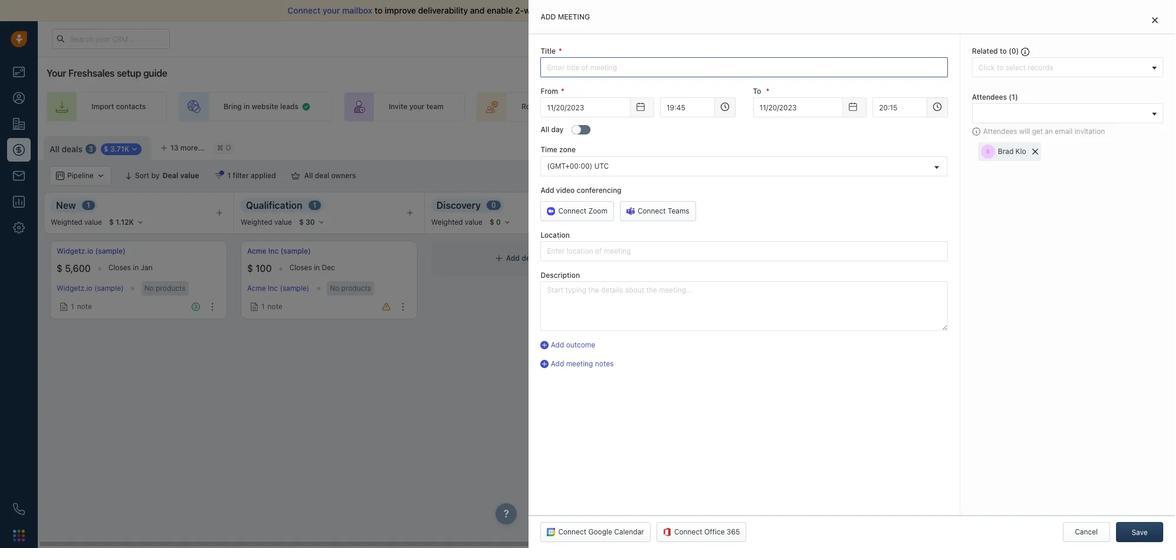 Task type: locate. For each thing, give the bounding box(es) containing it.
all for day
[[541, 125, 549, 134]]

all
[[541, 125, 549, 134], [50, 144, 59, 154], [304, 171, 313, 180]]

enable
[[487, 5, 513, 15]]

acme inc (sample) link up 100 in the top left of the page
[[247, 246, 311, 256]]

no
[[144, 284, 154, 293], [330, 284, 339, 293]]

connect inside 'button'
[[638, 206, 666, 215]]

1 $ from the left
[[57, 263, 63, 274]]

klo
[[1016, 147, 1027, 156]]

all inside button
[[304, 171, 313, 180]]

widgetz.io (sample) link down 5,600
[[57, 284, 124, 293]]

email right of
[[572, 5, 593, 15]]

add deal
[[1005, 102, 1035, 111], [506, 254, 536, 263], [689, 254, 719, 263]]

$ left 5,600
[[57, 263, 63, 274]]

1 horizontal spatial import
[[1043, 142, 1066, 150]]

2 horizontal spatial container_wx8msf4aqz5i3rn1 image
[[976, 142, 984, 150]]

no products down dec
[[330, 284, 371, 293]]

0 horizontal spatial closes
[[108, 263, 131, 272]]

acme inc (sample)
[[247, 247, 311, 255], [247, 284, 309, 293]]

100
[[256, 263, 272, 274]]

0 vertical spatial (
[[1009, 47, 1012, 55]]

0 vertical spatial inc
[[268, 247, 279, 255]]

2 closes from the left
[[289, 263, 312, 272]]

deals left 3
[[62, 144, 83, 154]]

widgetz.io (sample)
[[57, 247, 126, 255], [57, 284, 124, 293]]

create sales sequence
[[685, 102, 762, 111]]

widgetz.io (sample) down 5,600
[[57, 284, 124, 293]]

1 down $ 5,600
[[71, 302, 74, 311]]

-- text field for from
[[541, 98, 631, 118]]

inc
[[268, 247, 279, 255], [268, 284, 278, 293]]

attendees
[[972, 93, 1007, 102], [984, 127, 1017, 136]]

connect inside "button"
[[558, 528, 587, 536]]

to right mailbox
[[375, 5, 383, 15]]

1 vertical spatial acme inc (sample)
[[247, 284, 309, 293]]

Click to select records search field
[[976, 61, 1148, 74]]

of
[[562, 5, 570, 15]]

1 horizontal spatial no
[[330, 284, 339, 293]]

location
[[541, 231, 570, 239]]

import down an
[[1043, 142, 1066, 150]]

0 vertical spatial acme
[[247, 247, 266, 255]]

0 right discovery
[[492, 201, 496, 210]]

0 vertical spatial widgetz.io
[[57, 247, 93, 255]]

1 horizontal spatial -- text field
[[753, 98, 843, 118]]

leads right website
[[280, 102, 299, 111]]

google
[[589, 528, 612, 536]]

1 vertical spatial )
[[1015, 93, 1018, 102]]

container_wx8msf4aqz5i3rn1 image for add deal
[[677, 254, 686, 263]]

(sample) up closes in dec
[[281, 247, 311, 255]]

import left contacts
[[91, 102, 114, 111]]

deals down invitation
[[1068, 142, 1086, 150]]

0 horizontal spatial note
[[77, 302, 92, 311]]

meeting down outcome
[[566, 359, 593, 368]]

2 widgetz.io from the top
[[57, 284, 92, 293]]

invite
[[389, 102, 408, 111]]

1 inside button
[[227, 171, 231, 180]]

connect google calendar button
[[541, 522, 651, 542]]

0 horizontal spatial team
[[427, 102, 444, 111]]

deals for import
[[1068, 142, 1086, 150]]

widgetz.io
[[57, 247, 93, 255], [57, 284, 92, 293]]

1 vertical spatial import
[[1043, 142, 1066, 150]]

deals for all
[[62, 144, 83, 154]]

in right bring
[[244, 102, 250, 111]]

2 $ from the left
[[247, 263, 253, 274]]

note down 100 in the top left of the page
[[268, 302, 283, 311]]

zoom
[[589, 206, 608, 215]]

office
[[705, 528, 725, 536]]

set up your sales pipeline
[[840, 102, 928, 111]]

all left day
[[541, 125, 549, 134]]

attendees ( 1 )
[[972, 93, 1018, 102]]

import deals
[[1043, 142, 1086, 150]]

Start typing the details about the meeting... text field
[[541, 281, 948, 331]]

inc down 100 in the top left of the page
[[268, 284, 278, 293]]

import for import deals
[[1043, 142, 1066, 150]]

guide
[[143, 68, 167, 78]]

0 horizontal spatial container_wx8msf4aqz5i3rn1 image
[[60, 303, 68, 311]]

connect zoom
[[558, 206, 608, 215]]

your
[[323, 5, 340, 15], [409, 102, 425, 111], [572, 102, 588, 111], [864, 102, 879, 111]]

connect your mailbox link
[[288, 5, 375, 15]]

1 down the all deal owners button
[[313, 201, 317, 210]]

utc
[[594, 161, 609, 170]]

1 vertical spatial container_wx8msf4aqz5i3rn1 image
[[677, 254, 686, 263]]

1 widgetz.io (sample) link from the top
[[57, 246, 126, 256]]

acme inc (sample) link down 100 in the top left of the page
[[247, 284, 309, 293]]

1 horizontal spatial no products
[[330, 284, 371, 293]]

1 vertical spatial meeting
[[566, 359, 593, 368]]

import for import contacts
[[91, 102, 114, 111]]

new
[[56, 200, 76, 210]]

container_wx8msf4aqz5i3rn1 image
[[301, 102, 311, 112], [215, 172, 223, 180], [291, 172, 300, 180], [495, 254, 503, 263], [250, 303, 258, 311]]

0 vertical spatial attendees
[[972, 93, 1007, 102]]

0 horizontal spatial no products
[[144, 284, 186, 293]]

1 horizontal spatial $
[[247, 263, 253, 274]]

1 vertical spatial widgetz.io
[[57, 284, 92, 293]]

in left dec
[[314, 263, 320, 272]]

⌘ o
[[217, 144, 231, 152]]

0 left teams
[[656, 201, 660, 210]]

0 vertical spatial import
[[91, 102, 114, 111]]

1 horizontal spatial sales
[[881, 102, 899, 111]]

connect
[[288, 5, 321, 15], [558, 206, 587, 215], [638, 206, 666, 215], [558, 528, 587, 536], [674, 528, 703, 536]]

products for $ 100
[[341, 284, 371, 293]]

1 sales from the left
[[709, 102, 727, 111]]

container_wx8msf4aqz5i3rn1 image inside settings popup button
[[976, 142, 984, 150]]

1 widgetz.io (sample) from the top
[[57, 247, 126, 255]]

brad klo
[[998, 147, 1027, 156]]

acme inc (sample) down 100 in the top left of the page
[[247, 284, 309, 293]]

1 horizontal spatial add deal
[[689, 254, 719, 263]]

acme inc (sample) up 100 in the top left of the page
[[247, 247, 311, 255]]

sales right "create"
[[709, 102, 727, 111]]

connect left teams
[[638, 206, 666, 215]]

13 more... button
[[154, 140, 211, 156]]

1 vertical spatial attendees
[[984, 127, 1017, 136]]

in left jan
[[133, 263, 139, 272]]

leads down from
[[543, 102, 562, 111]]

no products for $ 5,600
[[144, 284, 186, 293]]

discovery
[[437, 200, 481, 210]]

-- text field up day
[[541, 98, 631, 118]]

sales left pipeline
[[881, 102, 899, 111]]

acme inc (sample) link
[[247, 246, 311, 256], [247, 284, 309, 293]]

1 vertical spatial inc
[[268, 284, 278, 293]]

2 leads from the left
[[543, 102, 562, 111]]

2 vertical spatial container_wx8msf4aqz5i3rn1 image
[[60, 303, 68, 311]]

inc up 100 in the top left of the page
[[268, 247, 279, 255]]

1 closes from the left
[[108, 263, 131, 272]]

0 horizontal spatial 0
[[492, 201, 496, 210]]

no for $ 5,600
[[144, 284, 154, 293]]

connect down video
[[558, 206, 587, 215]]

setup
[[117, 68, 141, 78]]

1 horizontal spatial 1 note
[[261, 302, 283, 311]]

0 horizontal spatial sales
[[709, 102, 727, 111]]

1
[[1012, 93, 1015, 102], [227, 171, 231, 180], [87, 201, 90, 210], [313, 201, 317, 210], [71, 302, 74, 311], [261, 302, 265, 311]]

2 no products from the left
[[330, 284, 371, 293]]

mailbox
[[342, 5, 373, 15]]

1 up "attendees will get an email invitation"
[[1012, 93, 1015, 102]]

container_wx8msf4aqz5i3rn1 image down teams
[[677, 254, 686, 263]]

in
[[244, 102, 250, 111], [133, 263, 139, 272], [314, 263, 320, 272]]

1 vertical spatial to
[[1000, 47, 1007, 55]]

0 horizontal spatial to
[[375, 5, 383, 15]]

2 vertical spatial all
[[304, 171, 313, 180]]

1 horizontal spatial container_wx8msf4aqz5i3rn1 image
[[677, 254, 686, 263]]

attendees down related
[[972, 93, 1007, 102]]

all for deals
[[50, 144, 59, 154]]

dialog
[[529, 0, 1175, 548]]

tab panel
[[529, 0, 1175, 548]]

widgetz.io (sample) up 5,600
[[57, 247, 126, 255]]

2 horizontal spatial add deal
[[1005, 102, 1035, 111]]

explore
[[952, 34, 978, 43]]

1 note for 5,600
[[71, 302, 92, 311]]

0 vertical spatial email
[[572, 5, 593, 15]]

0 vertical spatial container_wx8msf4aqz5i3rn1 image
[[976, 142, 984, 150]]

invitation
[[1075, 127, 1105, 136]]

(sample) up closes in jan
[[95, 247, 126, 255]]

1 horizontal spatial to
[[564, 102, 571, 111]]

container_wx8msf4aqz5i3rn1 image inside bring in website leads link
[[301, 102, 311, 112]]

1 horizontal spatial team
[[590, 102, 607, 111]]

conferencing
[[577, 186, 622, 194]]

(gmt+00:00) utc link
[[541, 157, 947, 176]]

1 no products from the left
[[144, 284, 186, 293]]

$ left 100 in the top left of the page
[[247, 263, 253, 274]]

1 vertical spatial acme inc (sample) link
[[247, 284, 309, 293]]

2 horizontal spatial to
[[1000, 47, 1007, 55]]

1 horizontal spatial 0
[[656, 201, 660, 210]]

0 horizontal spatial $
[[57, 263, 63, 274]]

all for deal
[[304, 171, 313, 180]]

meeting right way
[[558, 12, 590, 21]]

to right related
[[1000, 47, 1007, 55]]

0 vertical spatial acme inc (sample) link
[[247, 246, 311, 256]]

to
[[753, 87, 761, 96]]

phone image
[[13, 503, 25, 515]]

1 acme inc (sample) from the top
[[247, 247, 311, 255]]

tab panel containing add meeting
[[529, 0, 1175, 548]]

connect left office
[[674, 528, 703, 536]]

products
[[156, 284, 186, 293], [341, 284, 371, 293]]

Search field
[[1112, 166, 1171, 186]]

email inside tab panel
[[1055, 127, 1073, 136]]

way
[[524, 5, 539, 15]]

time zone
[[541, 145, 576, 154]]

0 vertical spatial acme inc (sample)
[[247, 247, 311, 255]]

1 products from the left
[[156, 284, 186, 293]]

0 horizontal spatial -- text field
[[541, 98, 631, 118]]

(sample)
[[95, 247, 126, 255], [281, 247, 311, 255], [94, 284, 124, 293], [280, 284, 309, 293]]

dec
[[322, 263, 335, 272]]

attendees will get an email invitation
[[984, 127, 1105, 136]]

container_wx8msf4aqz5i3rn1 image down $ 5,600
[[60, 303, 68, 311]]

0 horizontal spatial 1 note
[[71, 302, 92, 311]]

1 note down 100 in the top left of the page
[[261, 302, 283, 311]]

1 vertical spatial widgetz.io (sample) link
[[57, 284, 124, 293]]

1 inc from the top
[[268, 247, 279, 255]]

2 vertical spatial to
[[564, 102, 571, 111]]

1 right new
[[87, 201, 90, 210]]

import inside button
[[1043, 142, 1066, 150]]

deal
[[1021, 102, 1035, 111], [315, 171, 329, 180], [522, 254, 536, 263], [704, 254, 719, 263]]

leads
[[280, 102, 299, 111], [543, 102, 562, 111]]

acme down $ 100
[[247, 284, 266, 293]]

deal inside button
[[315, 171, 329, 180]]

container_wx8msf4aqz5i3rn1 image left settings
[[976, 142, 984, 150]]

0 horizontal spatial email
[[572, 5, 593, 15]]

1 leads from the left
[[280, 102, 299, 111]]

calendar
[[614, 528, 644, 536]]

get
[[1032, 127, 1043, 136]]

no down dec
[[330, 284, 339, 293]]

0 horizontal spatial all
[[50, 144, 59, 154]]

) right related
[[1016, 47, 1019, 55]]

0 horizontal spatial no
[[144, 284, 154, 293]]

1 horizontal spatial closes
[[289, 263, 312, 272]]

2 no from the left
[[330, 284, 339, 293]]

email up import deals
[[1055, 127, 1073, 136]]

deliverability
[[418, 5, 468, 15]]

) up "attendees will get an email invitation"
[[1015, 93, 1018, 102]]

attendees up settings
[[984, 127, 1017, 136]]

2 inc from the top
[[268, 284, 278, 293]]

1 horizontal spatial deals
[[1068, 142, 1086, 150]]

note down 5,600
[[77, 302, 92, 311]]

1 note down 5,600
[[71, 302, 92, 311]]

0 horizontal spatial products
[[156, 284, 186, 293]]

applied
[[251, 171, 276, 180]]

container_wx8msf4aqz5i3rn1 image for settings
[[976, 142, 984, 150]]

1 horizontal spatial email
[[1055, 127, 1073, 136]]

0 horizontal spatial leads
[[280, 102, 299, 111]]

import
[[91, 102, 114, 111], [1043, 142, 1066, 150]]

add
[[541, 12, 556, 21], [1005, 102, 1019, 111], [541, 186, 554, 194], [506, 254, 520, 263], [689, 254, 702, 263], [551, 340, 564, 349], [551, 359, 564, 368]]

0 horizontal spatial import
[[91, 102, 114, 111]]

email image
[[1059, 34, 1067, 44]]

all left 3
[[50, 144, 59, 154]]

widgetz.io up $ 5,600
[[57, 247, 93, 255]]

closes left dec
[[289, 263, 312, 272]]

1 1 note from the left
[[71, 302, 92, 311]]

all deal owners button
[[284, 166, 364, 186]]

1 filter applied
[[227, 171, 276, 180]]

0 vertical spatial widgetz.io (sample)
[[57, 247, 126, 255]]

0 horizontal spatial deals
[[62, 144, 83, 154]]

1 vertical spatial all
[[50, 144, 59, 154]]

2 acme inc (sample) from the top
[[247, 284, 309, 293]]

0 vertical spatial )
[[1016, 47, 1019, 55]]

2 widgetz.io (sample) from the top
[[57, 284, 124, 293]]

1 horizontal spatial all
[[304, 171, 313, 180]]

1 -- text field from the left
[[541, 98, 631, 118]]

closes left jan
[[108, 263, 131, 272]]

note for $ 5,600
[[77, 302, 92, 311]]

sales
[[709, 102, 727, 111], [881, 102, 899, 111]]

2 1 note from the left
[[261, 302, 283, 311]]

cancel
[[1075, 528, 1098, 536]]

freshsales
[[68, 68, 115, 78]]

( down related to ( 0 ) at top
[[1009, 93, 1012, 102]]

None text field
[[660, 98, 715, 118], [873, 98, 927, 118], [660, 98, 715, 118], [873, 98, 927, 118]]

0 vertical spatial all
[[541, 125, 549, 134]]

widgetz.io (sample) link up 5,600
[[57, 246, 126, 256]]

widgetz.io down $ 5,600
[[57, 284, 92, 293]]

connect teams button
[[620, 201, 696, 221]]

2 note from the left
[[268, 302, 283, 311]]

2 horizontal spatial in
[[314, 263, 320, 272]]

all left owners on the left
[[304, 171, 313, 180]]

container_wx8msf4aqz5i3rn1 image
[[976, 142, 984, 150], [677, 254, 686, 263], [60, 303, 68, 311]]

acme
[[247, 247, 266, 255], [247, 284, 266, 293]]

2 -- text field from the left
[[753, 98, 843, 118]]

( right related
[[1009, 47, 1012, 55]]

cancel button
[[1063, 522, 1110, 542]]

deals inside button
[[1068, 142, 1086, 150]]

acme up $ 100
[[247, 247, 266, 255]]

-- text field down to
[[753, 98, 843, 118]]

conversations.
[[595, 5, 652, 15]]

settings
[[987, 142, 1015, 150]]

1 horizontal spatial leads
[[543, 102, 562, 111]]

1 vertical spatial acme
[[247, 284, 266, 293]]

2 products from the left
[[341, 284, 371, 293]]

meeting for add meeting notes
[[566, 359, 593, 368]]

Search your CRM... text field
[[52, 29, 170, 49]]

no down jan
[[144, 284, 154, 293]]

connect your mailbox to improve deliverability and enable 2-way sync of email conversations.
[[288, 5, 652, 15]]

1 no from the left
[[144, 284, 154, 293]]

to up day
[[564, 102, 571, 111]]

connect left google
[[558, 528, 587, 536]]

2 horizontal spatial all
[[541, 125, 549, 134]]

meeting for add meeting
[[558, 12, 590, 21]]

all inside tab panel
[[541, 125, 549, 134]]

1 horizontal spatial products
[[341, 284, 371, 293]]

2 acme inc (sample) link from the top
[[247, 284, 309, 293]]

0 vertical spatial meeting
[[558, 12, 590, 21]]

0 horizontal spatial in
[[133, 263, 139, 272]]

0 right related
[[1012, 47, 1016, 55]]

note
[[77, 302, 92, 311], [268, 302, 283, 311]]

1 vertical spatial (
[[1009, 93, 1012, 102]]

1 horizontal spatial note
[[268, 302, 283, 311]]

1 note from the left
[[77, 302, 92, 311]]

(sample) down closes in jan
[[94, 284, 124, 293]]

save
[[1132, 528, 1148, 537]]

-- text field
[[541, 98, 631, 118], [753, 98, 843, 118]]

add outcome link
[[541, 340, 948, 350]]

connect office 365 button
[[657, 522, 747, 542]]

1 vertical spatial email
[[1055, 127, 1073, 136]]

no products down jan
[[144, 284, 186, 293]]

1 vertical spatial widgetz.io (sample)
[[57, 284, 124, 293]]

in for qualification
[[314, 263, 320, 272]]

0 vertical spatial widgetz.io (sample) link
[[57, 246, 126, 256]]

1 left filter
[[227, 171, 231, 180]]



Task type: describe. For each thing, give the bounding box(es) containing it.
phone element
[[7, 497, 31, 521]]

13 more...
[[171, 143, 205, 152]]

365
[[727, 528, 740, 536]]

0 vertical spatial to
[[375, 5, 383, 15]]

bring in website leads link
[[179, 92, 332, 122]]

import contacts
[[91, 102, 146, 111]]

1 team from the left
[[427, 102, 444, 111]]

set
[[840, 102, 851, 111]]

o
[[225, 144, 231, 152]]

connect teams
[[638, 206, 690, 215]]

set up your sales pipeline link
[[795, 92, 949, 122]]

settings button
[[970, 136, 1021, 156]]

2-
[[515, 5, 524, 15]]

bring
[[224, 102, 242, 111]]

2 acme from the top
[[247, 284, 266, 293]]

an
[[1045, 127, 1053, 136]]

Title text field
[[541, 57, 948, 77]]

title
[[541, 47, 556, 55]]

connect for connect google calendar
[[558, 528, 587, 536]]

connect google calendar
[[558, 528, 644, 536]]

closes for 100
[[289, 263, 312, 272]]

0 horizontal spatial add deal
[[506, 254, 536, 263]]

add video conferencing
[[541, 186, 622, 194]]

demo
[[619, 200, 645, 210]]

explore plans
[[952, 34, 998, 43]]

add outcome
[[551, 340, 595, 349]]

connect for connect teams
[[638, 206, 666, 215]]

owners
[[331, 171, 356, 180]]

and
[[470, 5, 485, 15]]

dialog containing add meeting
[[529, 0, 1175, 548]]

connect for connect office 365
[[674, 528, 703, 536]]

time
[[541, 145, 558, 154]]

$ 5,600
[[57, 263, 91, 274]]

⌘
[[217, 144, 224, 152]]

$ for $ 5,600
[[57, 263, 63, 274]]

0 for demo
[[656, 201, 660, 210]]

contacts
[[116, 102, 146, 111]]

(sample) down closes in dec
[[280, 284, 309, 293]]

close image
[[1152, 17, 1158, 24]]

2 team from the left
[[590, 102, 607, 111]]

closes for 5,600
[[108, 263, 131, 272]]

Location text field
[[541, 241, 948, 261]]

1 down 100 in the top left of the page
[[261, 302, 265, 311]]

up
[[853, 102, 862, 111]]

(gmt+00:00)
[[547, 161, 592, 170]]

3
[[88, 145, 93, 153]]

1 inside tab panel
[[1012, 93, 1015, 102]]

container_wx8msf4aqz5i3rn1 image inside 1 filter applied button
[[215, 172, 223, 180]]

container_wx8msf4aqz5i3rn1 image inside the all deal owners button
[[291, 172, 300, 180]]

invite your team link
[[344, 92, 465, 122]]

1 filter applied button
[[207, 166, 284, 186]]

closes in dec
[[289, 263, 335, 272]]

connect for connect zoom
[[558, 206, 587, 215]]

brad
[[998, 147, 1014, 156]]

products for $ 5,600
[[156, 284, 186, 293]]

1 horizontal spatial in
[[244, 102, 250, 111]]

add meeting
[[541, 12, 590, 21]]

1 acme inc (sample) link from the top
[[247, 246, 311, 256]]

all deal owners
[[304, 171, 356, 180]]

$ for $ 100
[[247, 263, 253, 274]]

no for $ 100
[[330, 284, 339, 293]]

add deal link
[[961, 92, 1057, 122]]

in for new
[[133, 263, 139, 272]]

2 horizontal spatial 0
[[1012, 47, 1016, 55]]

bring in website leads
[[224, 102, 299, 111]]

route leads to your team link
[[477, 92, 628, 122]]

note for $ 100
[[268, 302, 283, 311]]

qualification
[[246, 200, 302, 210]]

related
[[972, 47, 998, 55]]

explore plans link
[[946, 32, 1005, 46]]

route
[[522, 102, 541, 111]]

related to ( 0 )
[[972, 47, 1021, 55]]

add meeting notes
[[551, 359, 614, 368]]

create sales sequence link
[[640, 92, 783, 122]]

website
[[252, 102, 278, 111]]

will
[[1019, 127, 1030, 136]]

description
[[541, 271, 580, 280]]

import contacts link
[[47, 92, 167, 122]]

2 widgetz.io (sample) link from the top
[[57, 284, 124, 293]]

connect left mailbox
[[288, 5, 321, 15]]

your
[[47, 68, 66, 78]]

attendees for attendees will get an email invitation
[[984, 127, 1017, 136]]

1 acme from the top
[[247, 247, 266, 255]]

your freshsales setup guide
[[47, 68, 167, 78]]

plans
[[980, 34, 998, 43]]

5,600
[[65, 263, 91, 274]]

outcome
[[566, 340, 595, 349]]

all deals link
[[50, 143, 83, 155]]

filter
[[233, 171, 249, 180]]

to inside tab panel
[[1000, 47, 1007, 55]]

more...
[[180, 143, 205, 152]]

(gmt+00:00) utc
[[547, 161, 609, 170]]

no products for $ 100
[[330, 284, 371, 293]]

teams
[[668, 206, 690, 215]]

freshworks switcher image
[[13, 530, 25, 542]]

0 for discovery
[[492, 201, 496, 210]]

improve
[[385, 5, 416, 15]]

attendees for attendees ( 1 )
[[972, 93, 1007, 102]]

notes
[[595, 359, 614, 368]]

import deals button
[[1027, 136, 1092, 156]]

-- text field for to
[[753, 98, 843, 118]]

1 note for 100
[[261, 302, 283, 311]]

all deals 3
[[50, 144, 93, 154]]

$ 100
[[247, 263, 272, 274]]

route leads to your team
[[522, 102, 607, 111]]

2 sales from the left
[[881, 102, 899, 111]]

closes in jan
[[108, 263, 153, 272]]

jan
[[141, 263, 153, 272]]

pipeline
[[901, 102, 928, 111]]

1 widgetz.io from the top
[[57, 247, 93, 255]]



Task type: vqa. For each thing, say whether or not it's contained in the screenshot.
second Acme Inc (sample) from the top of the page
yes



